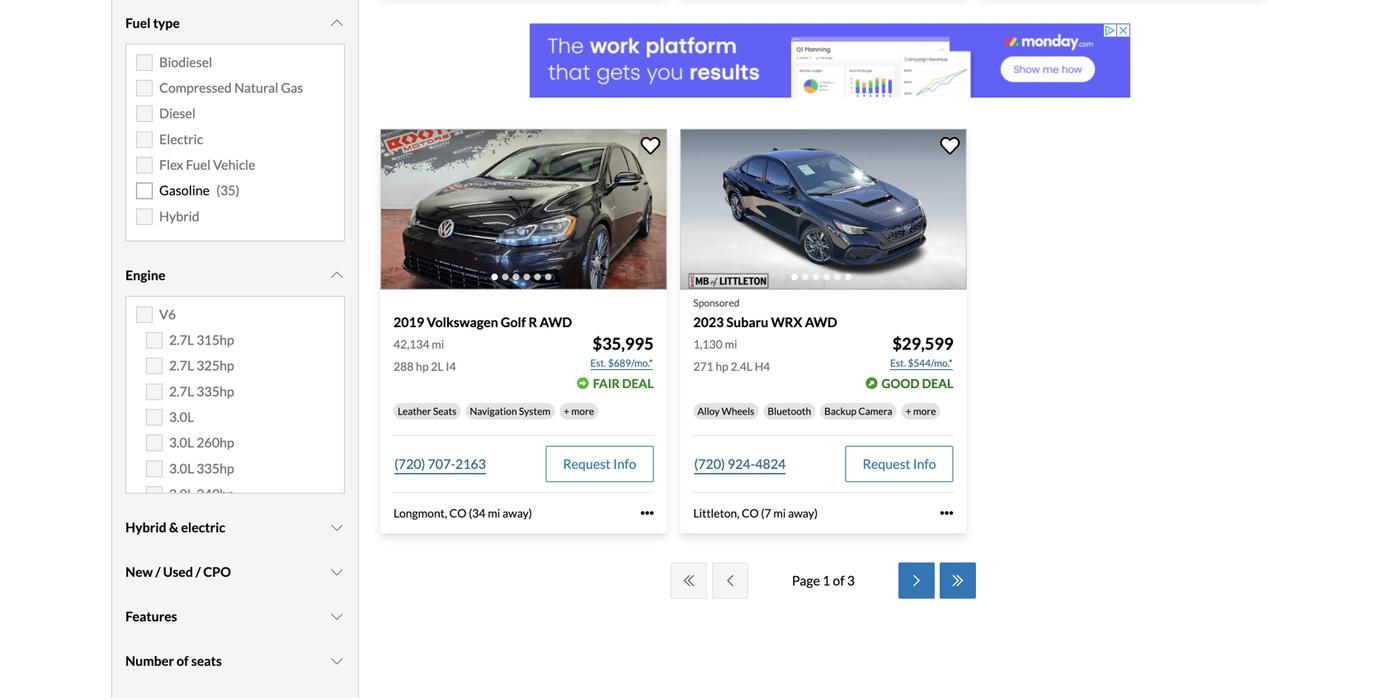Task type: describe. For each thing, give the bounding box(es) containing it.
backup camera
[[824, 405, 893, 417]]

ellipsis h image
[[641, 507, 654, 520]]

924-
[[728, 456, 755, 472]]

features
[[125, 609, 177, 625]]

info for (720) 924-4824
[[913, 456, 936, 472]]

ellipsis h image
[[940, 507, 954, 520]]

co for (34 mi away)
[[449, 507, 467, 521]]

42,134
[[394, 337, 430, 351]]

chevron double right image
[[950, 575, 966, 588]]

1
[[823, 573, 830, 589]]

co for (7 mi away)
[[742, 507, 759, 521]]

used
[[163, 564, 193, 580]]

new
[[125, 564, 153, 580]]

2 + from the left
[[906, 405, 911, 417]]

littleton,
[[693, 507, 740, 521]]

features button
[[125, 596, 345, 638]]

&
[[169, 520, 178, 536]]

fuel type
[[125, 15, 180, 31]]

(720) 924-4824
[[694, 456, 786, 472]]

hybrid & electric button
[[125, 507, 345, 549]]

2.7l for 2.7l 335hp
[[169, 384, 194, 400]]

info for (720) 707-2163
[[613, 456, 636, 472]]

electric
[[159, 131, 203, 147]]

hybrid for hybrid
[[159, 208, 199, 224]]

flex
[[159, 157, 183, 173]]

golf
[[501, 315, 526, 331]]

request info button for (720) 707-2163
[[546, 446, 654, 483]]

315hp
[[197, 332, 234, 348]]

of inside dropdown button
[[177, 653, 189, 669]]

good
[[882, 376, 920, 391]]

request info for 4824
[[863, 456, 936, 472]]

(720) 707-2163 button
[[394, 446, 487, 483]]

(35)
[[216, 183, 240, 199]]

3.0l for 3.0l 349hp
[[169, 487, 194, 503]]

request info for 2163
[[563, 456, 636, 472]]

288
[[394, 360, 414, 374]]

2023
[[693, 315, 724, 331]]

est. $544/mo.* button
[[889, 355, 954, 372]]

1,130 mi 271 hp 2.4l h4
[[693, 337, 770, 374]]

compressed
[[159, 80, 232, 96]]

r
[[529, 315, 537, 331]]

335hp for 3.0l 335hp
[[197, 461, 234, 477]]

page
[[792, 573, 820, 589]]

1,130
[[693, 337, 723, 351]]

mi inside 1,130 mi 271 hp 2.4l h4
[[725, 337, 737, 351]]

camera
[[859, 405, 893, 417]]

gasoline (35)
[[159, 183, 240, 199]]

$29,599
[[892, 334, 954, 354]]

chevron double left image
[[681, 575, 697, 588]]

3.0l for 3.0l 335hp
[[169, 461, 194, 477]]

type
[[153, 15, 180, 31]]

bluetooth
[[768, 405, 811, 417]]

2163
[[455, 456, 486, 472]]

0 vertical spatial of
[[833, 573, 845, 589]]

h4
[[755, 360, 770, 374]]

(34
[[469, 507, 486, 521]]

alloy
[[698, 405, 720, 417]]

chevron down image for engine
[[329, 269, 345, 282]]

wheels
[[722, 405, 754, 417]]

number
[[125, 653, 174, 669]]

(720) 924-4824 button
[[693, 446, 787, 483]]

2 / from the left
[[196, 564, 201, 580]]

3.0l for 3.0l
[[169, 409, 194, 425]]

hybrid for hybrid & electric
[[125, 520, 166, 536]]

flex fuel vehicle
[[159, 157, 255, 173]]

260hp
[[197, 435, 234, 451]]

sponsored
[[693, 297, 740, 309]]

3.0l 349hp
[[169, 487, 234, 503]]

$29,599 est. $544/mo.*
[[890, 334, 954, 369]]

request info button for (720) 924-4824
[[845, 446, 954, 483]]

previous image image for sponsored
[[690, 197, 707, 223]]

cpo
[[203, 564, 231, 580]]

2 more from the left
[[913, 405, 936, 417]]

1 more from the left
[[571, 405, 594, 417]]

2019
[[394, 315, 424, 331]]

chevron down image for fuel type
[[329, 16, 345, 30]]

biodiesel
[[159, 54, 212, 70]]

vehicle
[[213, 157, 255, 173]]

$35,995
[[593, 334, 654, 354]]

awd for 2019 volkswagen golf r awd
[[540, 315, 572, 331]]

previous image image for 2019 volkswagen golf r awd
[[390, 197, 407, 223]]

awd for sponsored 2023 subaru wrx awd
[[805, 315, 837, 331]]

away) for longmont, co (34 mi away)
[[503, 507, 532, 521]]

42,134 mi 288 hp 2l i4
[[394, 337, 456, 374]]

longmont,
[[394, 507, 447, 521]]

sponsored 2023 subaru wrx awd
[[693, 297, 837, 331]]

engine
[[125, 267, 165, 283]]

mi right (34
[[488, 507, 500, 521]]

325hp
[[197, 358, 234, 374]]

crystal black silica 2023 subaru wrx awd sedan all-wheel drive 6-speed manual image
[[680, 129, 967, 290]]

number of seats button
[[125, 641, 345, 682]]

fuel type button
[[125, 2, 345, 44]]

page 1 of 3
[[792, 573, 855, 589]]

2.4l
[[731, 360, 753, 374]]

3.0l 260hp
[[169, 435, 234, 451]]

3.0l for 3.0l 260hp
[[169, 435, 194, 451]]

est. for $29,599
[[890, 357, 906, 369]]

1 vertical spatial fuel
[[186, 157, 211, 173]]

away) for littleton, co (7 mi away)
[[788, 507, 818, 521]]

i4
[[446, 360, 456, 374]]

mi inside 42,134 mi 288 hp 2l i4
[[432, 337, 444, 351]]

navigation system
[[470, 405, 551, 417]]

707-
[[428, 456, 455, 472]]

request for 2163
[[563, 456, 611, 472]]

2019 volkswagen golf r awd
[[394, 315, 572, 331]]



Task type: locate. For each thing, give the bounding box(es) containing it.
(720) for (720) 707-2163
[[394, 456, 425, 472]]

1 horizontal spatial next image image
[[940, 197, 957, 223]]

hp right 271
[[716, 360, 729, 374]]

away) right (34
[[503, 507, 532, 521]]

next image image for 2019 volkswagen golf r awd
[[641, 197, 657, 223]]

2.7l
[[169, 332, 194, 348], [169, 358, 194, 374], [169, 384, 194, 400]]

1 horizontal spatial info
[[913, 456, 936, 472]]

2 awd from the left
[[805, 315, 837, 331]]

(720) left 707-
[[394, 456, 425, 472]]

0 vertical spatial chevron down image
[[329, 16, 345, 30]]

+ more
[[564, 405, 594, 417], [906, 405, 936, 417]]

request info button
[[546, 446, 654, 483], [845, 446, 954, 483]]

(720) left 924- at bottom
[[694, 456, 725, 472]]

1 horizontal spatial +
[[906, 405, 911, 417]]

good deal
[[882, 376, 954, 391]]

alloy wheels
[[698, 405, 754, 417]]

3.0l
[[169, 409, 194, 425], [169, 435, 194, 451], [169, 461, 194, 477], [169, 487, 194, 503]]

0 horizontal spatial of
[[177, 653, 189, 669]]

3
[[847, 573, 855, 589]]

more
[[571, 405, 594, 417], [913, 405, 936, 417]]

1 / from the left
[[155, 564, 161, 580]]

1 horizontal spatial est.
[[890, 357, 906, 369]]

1 away) from the left
[[503, 507, 532, 521]]

0 horizontal spatial request
[[563, 456, 611, 472]]

4 chevron down image from the top
[[329, 610, 345, 624]]

fair
[[593, 376, 620, 391]]

hp inside 42,134 mi 288 hp 2l i4
[[416, 360, 429, 374]]

2 2.7l from the top
[[169, 358, 194, 374]]

1 horizontal spatial /
[[196, 564, 201, 580]]

0 horizontal spatial hp
[[416, 360, 429, 374]]

of right the 1
[[833, 573, 845, 589]]

chevron down image inside features dropdown button
[[329, 610, 345, 624]]

est. inside $35,995 est. $689/mo.*
[[590, 357, 606, 369]]

1 co from the left
[[449, 507, 467, 521]]

2 hp from the left
[[716, 360, 729, 374]]

0 vertical spatial fuel
[[125, 15, 151, 31]]

more down fair
[[571, 405, 594, 417]]

hp
[[416, 360, 429, 374], [716, 360, 729, 374]]

2.7l up 2.7l 335hp
[[169, 358, 194, 374]]

1 vertical spatial chevron down image
[[329, 655, 345, 668]]

1 horizontal spatial hp
[[716, 360, 729, 374]]

3 3.0l from the top
[[169, 461, 194, 477]]

leather seats
[[398, 405, 457, 417]]

0 horizontal spatial est.
[[590, 357, 606, 369]]

electric
[[181, 520, 225, 536]]

1 deal from the left
[[622, 376, 654, 391]]

awd right r
[[540, 315, 572, 331]]

1 horizontal spatial of
[[833, 573, 845, 589]]

seats
[[191, 653, 222, 669]]

0 horizontal spatial + more
[[564, 405, 594, 417]]

2 est. from the left
[[890, 357, 906, 369]]

2 chevron down image from the top
[[329, 655, 345, 668]]

black 2019 volkswagen golf r awd hatchback all-wheel drive 6-speed manual image
[[380, 129, 667, 290]]

(720) 707-2163
[[394, 456, 486, 472]]

(720) inside button
[[394, 456, 425, 472]]

deal for $29,599
[[922, 376, 954, 391]]

0 vertical spatial 335hp
[[197, 384, 234, 400]]

$35,995 est. $689/mo.*
[[590, 334, 654, 369]]

335hp down 260hp
[[197, 461, 234, 477]]

hp for $29,599
[[716, 360, 729, 374]]

1 est. from the left
[[590, 357, 606, 369]]

0 horizontal spatial info
[[613, 456, 636, 472]]

+ more down fair
[[564, 405, 594, 417]]

0 horizontal spatial +
[[564, 405, 570, 417]]

chevron down image for hybrid & electric
[[329, 521, 345, 534]]

request info down fair
[[563, 456, 636, 472]]

+ down good
[[906, 405, 911, 417]]

1 horizontal spatial request
[[863, 456, 911, 472]]

littleton, co (7 mi away)
[[693, 507, 818, 521]]

2 3.0l from the top
[[169, 435, 194, 451]]

deal for $35,995
[[622, 376, 654, 391]]

3.0l down the 3.0l 260hp
[[169, 461, 194, 477]]

navigation
[[470, 405, 517, 417]]

1 horizontal spatial previous image image
[[690, 197, 707, 223]]

2 request info button from the left
[[845, 446, 954, 483]]

2 previous image image from the left
[[690, 197, 707, 223]]

of
[[833, 573, 845, 589], [177, 653, 189, 669]]

349hp
[[197, 487, 234, 503]]

request info button down camera
[[845, 446, 954, 483]]

2 request info from the left
[[863, 456, 936, 472]]

hp inside 1,130 mi 271 hp 2.4l h4
[[716, 360, 729, 374]]

co left (7
[[742, 507, 759, 521]]

0 horizontal spatial more
[[571, 405, 594, 417]]

co left (34
[[449, 507, 467, 521]]

0 horizontal spatial co
[[449, 507, 467, 521]]

2.7l 325hp
[[169, 358, 234, 374]]

0 horizontal spatial /
[[155, 564, 161, 580]]

+ more down good deal
[[906, 405, 936, 417]]

$689/mo.*
[[608, 357, 653, 369]]

1 info from the left
[[613, 456, 636, 472]]

2.7l down v6
[[169, 332, 194, 348]]

0 horizontal spatial (720)
[[394, 456, 425, 472]]

seats
[[433, 405, 457, 417]]

info
[[613, 456, 636, 472], [913, 456, 936, 472]]

1 horizontal spatial co
[[742, 507, 759, 521]]

deal down $544/mo.*
[[922, 376, 954, 391]]

hybrid down "gasoline"
[[159, 208, 199, 224]]

est. up good
[[890, 357, 906, 369]]

next image image for sponsored
[[940, 197, 957, 223]]

1 + from the left
[[564, 405, 570, 417]]

0 horizontal spatial request info button
[[546, 446, 654, 483]]

system
[[519, 405, 551, 417]]

volkswagen
[[427, 315, 498, 331]]

1 horizontal spatial deal
[[922, 376, 954, 391]]

2 chevron down image from the top
[[329, 521, 345, 534]]

3.0l down 2.7l 335hp
[[169, 409, 194, 425]]

3 chevron down image from the top
[[329, 566, 345, 579]]

of left seats
[[177, 653, 189, 669]]

4824
[[755, 456, 786, 472]]

compressed natural gas
[[159, 80, 303, 96]]

natural
[[234, 80, 278, 96]]

1 next image image from the left
[[641, 197, 657, 223]]

1 2.7l from the top
[[169, 332, 194, 348]]

1 request info from the left
[[563, 456, 636, 472]]

0 horizontal spatial request info
[[563, 456, 636, 472]]

chevron down image inside new / used / cpo dropdown button
[[329, 566, 345, 579]]

1 chevron down image from the top
[[329, 269, 345, 282]]

leather
[[398, 405, 431, 417]]

1 vertical spatial of
[[177, 653, 189, 669]]

2 info from the left
[[913, 456, 936, 472]]

est. $689/mo.* button
[[590, 355, 654, 372]]

/ right new
[[155, 564, 161, 580]]

0 horizontal spatial away)
[[503, 507, 532, 521]]

fuel left type
[[125, 15, 151, 31]]

1 horizontal spatial more
[[913, 405, 936, 417]]

1 vertical spatial 335hp
[[197, 461, 234, 477]]

+
[[564, 405, 570, 417], [906, 405, 911, 417]]

deal down $689/mo.*
[[622, 376, 654, 391]]

hybrid
[[159, 208, 199, 224], [125, 520, 166, 536]]

info down "fair deal" on the bottom of page
[[613, 456, 636, 472]]

chevron down image
[[329, 269, 345, 282], [329, 521, 345, 534], [329, 566, 345, 579], [329, 610, 345, 624]]

chevron down image for features
[[329, 610, 345, 624]]

1 335hp from the top
[[197, 384, 234, 400]]

3 2.7l from the top
[[169, 384, 194, 400]]

awd inside sponsored 2023 subaru wrx awd
[[805, 315, 837, 331]]

hybrid left '&'
[[125, 520, 166, 536]]

/ left cpo
[[196, 564, 201, 580]]

2 next image image from the left
[[940, 197, 957, 223]]

backup
[[824, 405, 857, 417]]

0 horizontal spatial fuel
[[125, 15, 151, 31]]

(720) for (720) 924-4824
[[694, 456, 725, 472]]

chevron down image
[[329, 16, 345, 30], [329, 655, 345, 668]]

2 request from the left
[[863, 456, 911, 472]]

subaru
[[727, 315, 769, 331]]

hybrid inside hybrid & electric dropdown button
[[125, 520, 166, 536]]

chevron down image inside fuel type dropdown button
[[329, 16, 345, 30]]

(7
[[761, 507, 771, 521]]

1 3.0l from the top
[[169, 409, 194, 425]]

3.0l 335hp
[[169, 461, 234, 477]]

chevron down image for new / used / cpo
[[329, 566, 345, 579]]

2 (720) from the left
[[694, 456, 725, 472]]

chevron down image inside engine dropdown button
[[329, 269, 345, 282]]

request info down camera
[[863, 456, 936, 472]]

2.7l 315hp
[[169, 332, 234, 348]]

chevron down image for number of seats
[[329, 655, 345, 668]]

new / used / cpo button
[[125, 552, 345, 593]]

1 awd from the left
[[540, 315, 572, 331]]

1 horizontal spatial request info button
[[845, 446, 954, 483]]

est. for $35,995
[[590, 357, 606, 369]]

1 vertical spatial hybrid
[[125, 520, 166, 536]]

0 horizontal spatial awd
[[540, 315, 572, 331]]

est. up fair
[[590, 357, 606, 369]]

request info button up ellipsis h image
[[546, 446, 654, 483]]

fuel
[[125, 15, 151, 31], [186, 157, 211, 173]]

1 horizontal spatial fuel
[[186, 157, 211, 173]]

2l
[[431, 360, 444, 374]]

4 3.0l from the top
[[169, 487, 194, 503]]

more down good deal
[[913, 405, 936, 417]]

mi
[[432, 337, 444, 351], [725, 337, 737, 351], [488, 507, 500, 521], [774, 507, 786, 521]]

request
[[563, 456, 611, 472], [863, 456, 911, 472]]

est. inside $29,599 est. $544/mo.*
[[890, 357, 906, 369]]

2 + more from the left
[[906, 405, 936, 417]]

335hp for 2.7l 335hp
[[197, 384, 234, 400]]

2.7l for 2.7l 315hp
[[169, 332, 194, 348]]

1 vertical spatial 2.7l
[[169, 358, 194, 374]]

1 horizontal spatial awd
[[805, 315, 837, 331]]

3.0l up 3.0l 335hp
[[169, 435, 194, 451]]

1 request from the left
[[563, 456, 611, 472]]

1 request info button from the left
[[546, 446, 654, 483]]

awd right wrx
[[805, 315, 837, 331]]

0 vertical spatial 2.7l
[[169, 332, 194, 348]]

previous image image
[[390, 197, 407, 223], [690, 197, 707, 223]]

chevron left image
[[722, 575, 738, 588]]

1 horizontal spatial request info
[[863, 456, 936, 472]]

0 vertical spatial hybrid
[[159, 208, 199, 224]]

new / used / cpo
[[125, 564, 231, 580]]

1 (720) from the left
[[394, 456, 425, 472]]

2.7l 335hp
[[169, 384, 234, 400]]

1 previous image image from the left
[[390, 197, 407, 223]]

advertisement region
[[530, 23, 1130, 98]]

0 horizontal spatial next image image
[[641, 197, 657, 223]]

longmont, co (34 mi away)
[[394, 507, 532, 521]]

gas
[[281, 80, 303, 96]]

1 chevron down image from the top
[[329, 16, 345, 30]]

engine button
[[125, 255, 345, 296]]

$544/mo.*
[[908, 357, 953, 369]]

1 horizontal spatial + more
[[906, 405, 936, 417]]

/
[[155, 564, 161, 580], [196, 564, 201, 580]]

mi right (7
[[774, 507, 786, 521]]

chevron down image inside the number of seats dropdown button
[[329, 655, 345, 668]]

2.7l down 2.7l 325hp
[[169, 384, 194, 400]]

co
[[449, 507, 467, 521], [742, 507, 759, 521]]

wrx
[[771, 315, 802, 331]]

away) right (7
[[788, 507, 818, 521]]

2 335hp from the top
[[197, 461, 234, 477]]

fuel up gasoline (35) at the top of page
[[186, 157, 211, 173]]

271
[[693, 360, 714, 374]]

0 horizontal spatial previous image image
[[390, 197, 407, 223]]

mi up 2l
[[432, 337, 444, 351]]

2 vertical spatial 2.7l
[[169, 384, 194, 400]]

mi right 1,130 at the right of the page
[[725, 337, 737, 351]]

est.
[[590, 357, 606, 369], [890, 357, 906, 369]]

335hp down 325hp
[[197, 384, 234, 400]]

+ right the system
[[564, 405, 570, 417]]

fuel inside fuel type dropdown button
[[125, 15, 151, 31]]

1 + more from the left
[[564, 405, 594, 417]]

1 horizontal spatial away)
[[788, 507, 818, 521]]

next image image
[[641, 197, 657, 223], [940, 197, 957, 223]]

2.7l for 2.7l 325hp
[[169, 358, 194, 374]]

info down good deal
[[913, 456, 936, 472]]

2 co from the left
[[742, 507, 759, 521]]

(720) inside 'button'
[[694, 456, 725, 472]]

0 horizontal spatial deal
[[622, 376, 654, 391]]

hybrid & electric
[[125, 520, 225, 536]]

request for 4824
[[863, 456, 911, 472]]

v6
[[159, 306, 176, 322]]

request info
[[563, 456, 636, 472], [863, 456, 936, 472]]

1 hp from the left
[[416, 360, 429, 374]]

3.0l down 3.0l 335hp
[[169, 487, 194, 503]]

number of seats
[[125, 653, 222, 669]]

2 deal from the left
[[922, 376, 954, 391]]

hp for $35,995
[[416, 360, 429, 374]]

1 horizontal spatial (720)
[[694, 456, 725, 472]]

diesel
[[159, 105, 196, 121]]

2 away) from the left
[[788, 507, 818, 521]]

chevron right image
[[909, 575, 925, 588]]

fair deal
[[593, 376, 654, 391]]

chevron down image inside hybrid & electric dropdown button
[[329, 521, 345, 534]]

hp left 2l
[[416, 360, 429, 374]]



Task type: vqa. For each thing, say whether or not it's contained in the screenshot.
answers
no



